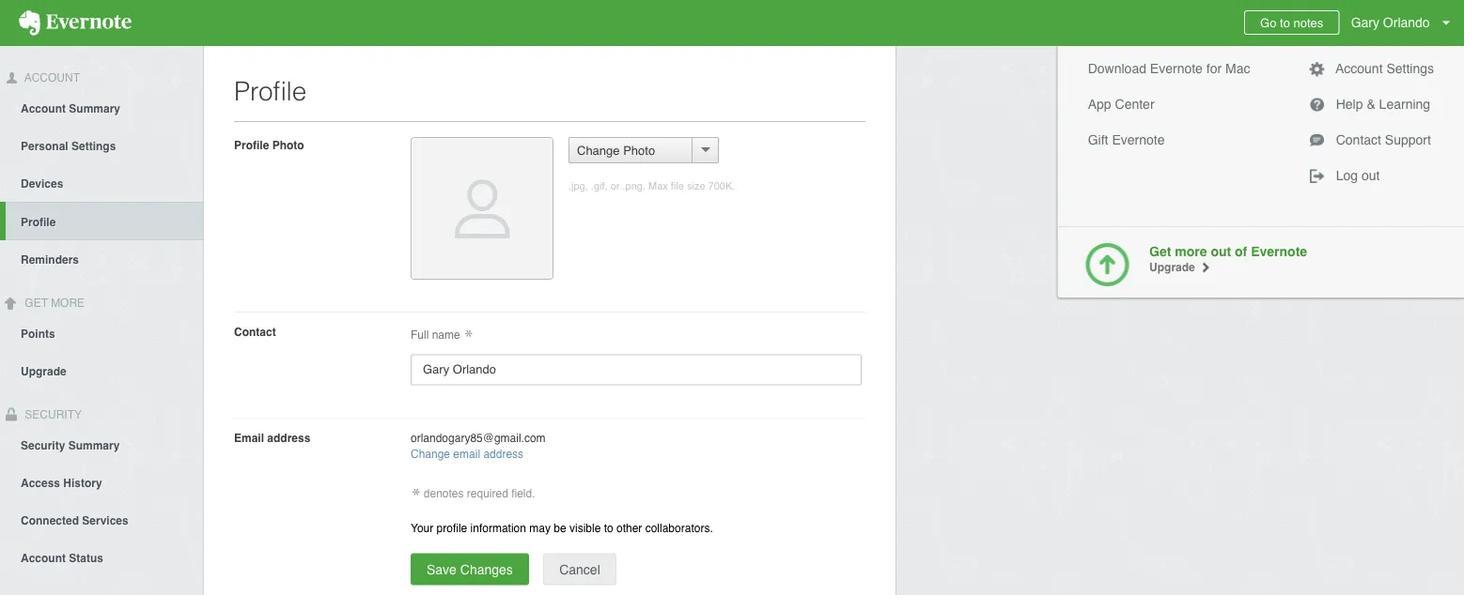 Task type: describe. For each thing, give the bounding box(es) containing it.
1 horizontal spatial out
[[1362, 168, 1380, 183]]

settings for account settings
[[1387, 61, 1434, 76]]

gary orlando
[[1351, 15, 1430, 30]]

personal settings
[[21, 140, 116, 153]]

change email address link
[[411, 448, 524, 461]]

email
[[453, 448, 480, 461]]

.jpg,
[[569, 180, 588, 192]]

security summary link
[[0, 426, 203, 464]]

connected services link
[[0, 501, 203, 539]]

profile link
[[6, 202, 203, 240]]

evernote for gift
[[1112, 133, 1165, 148]]

log
[[1336, 168, 1358, 183]]

700k.
[[708, 180, 735, 192]]

download
[[1088, 61, 1147, 76]]

gift
[[1088, 133, 1109, 148]]

&
[[1367, 97, 1376, 112]]

contact support link
[[1302, 127, 1442, 153]]

get more out of evernote
[[1150, 244, 1308, 259]]

mac
[[1226, 61, 1251, 76]]

orlandogary85@gmail.com
[[411, 432, 546, 445]]

0 vertical spatial upgrade
[[1150, 261, 1199, 274]]

summary for security summary
[[68, 439, 120, 453]]

devices link
[[0, 164, 203, 202]]

.gif,
[[591, 180, 608, 192]]

app
[[1088, 97, 1112, 112]]

1 horizontal spatial to
[[1280, 16, 1291, 30]]

more
[[1175, 244, 1207, 259]]

reminders link
[[0, 240, 203, 278]]

access
[[21, 477, 60, 490]]

notes
[[1294, 16, 1324, 30]]

email
[[234, 432, 264, 445]]

history
[[63, 477, 102, 490]]

be
[[554, 522, 567, 535]]

gary orlando link
[[1347, 0, 1465, 46]]

security summary
[[21, 439, 120, 453]]

1 vertical spatial out
[[1211, 244, 1232, 259]]

denotes required field.
[[421, 488, 535, 501]]

account for account summary
[[21, 102, 66, 115]]

help & learning
[[1333, 97, 1431, 112]]

visible
[[570, 522, 601, 535]]

account for account
[[22, 71, 80, 85]]

download evernote for mac
[[1088, 61, 1251, 76]]

download evernote for mac link
[[1081, 55, 1258, 82]]

or
[[611, 180, 620, 192]]

connected
[[21, 515, 79, 528]]

get more
[[22, 297, 85, 310]]

address inside orlandogary85@gmail.com change email address
[[484, 448, 524, 461]]

gary
[[1351, 15, 1380, 30]]

0 horizontal spatial upgrade link
[[0, 352, 203, 390]]

.png.
[[623, 180, 646, 192]]

learning
[[1380, 97, 1431, 112]]

profile photo
[[234, 139, 304, 152]]

information
[[471, 522, 526, 535]]

profile
[[437, 522, 467, 535]]

go to notes
[[1261, 16, 1324, 30]]

evernote for download
[[1150, 61, 1203, 76]]

1 horizontal spatial change
[[577, 143, 620, 157]]

personal
[[21, 140, 68, 153]]

account settings
[[1333, 61, 1434, 76]]

evernote image
[[0, 10, 150, 36]]

account settings link
[[1302, 55, 1442, 82]]

account summary
[[21, 102, 120, 115]]

connected services
[[21, 515, 129, 528]]

get for get more out of evernote
[[1150, 244, 1172, 259]]

support
[[1385, 133, 1432, 148]]

summary for account summary
[[69, 102, 120, 115]]

contact support
[[1333, 133, 1432, 148]]

change inside orlandogary85@gmail.com change email address
[[411, 448, 450, 461]]

account status link
[[0, 539, 203, 577]]

go to notes link
[[1245, 10, 1340, 35]]

1 vertical spatial upgrade
[[21, 365, 66, 378]]

1 horizontal spatial upgrade link
[[1150, 261, 1218, 274]]

more
[[51, 297, 85, 310]]



Task type: vqa. For each thing, say whether or not it's contained in the screenshot.
Contact to the top
yes



Task type: locate. For each thing, give the bounding box(es) containing it.
name
[[432, 329, 460, 342]]

account down connected
[[21, 552, 66, 565]]

1 horizontal spatial address
[[484, 448, 524, 461]]

help
[[1336, 97, 1364, 112]]

0 horizontal spatial contact
[[234, 326, 276, 339]]

evernote down center
[[1112, 133, 1165, 148]]

security up 'security summary'
[[22, 409, 82, 422]]

address
[[267, 432, 311, 445], [484, 448, 524, 461]]

settings up devices link
[[71, 140, 116, 153]]

change photo
[[577, 143, 655, 157]]

evernote link
[[0, 0, 150, 46]]

1 horizontal spatial contact
[[1336, 133, 1382, 148]]

gift evernote link
[[1081, 127, 1258, 153]]

security for security
[[22, 409, 82, 422]]

0 vertical spatial out
[[1362, 168, 1380, 183]]

photo for change photo
[[623, 143, 655, 157]]

required
[[467, 488, 508, 501]]

1 vertical spatial evernote
[[1112, 133, 1165, 148]]

security up the access
[[21, 439, 65, 453]]

1 vertical spatial address
[[484, 448, 524, 461]]

settings
[[1387, 61, 1434, 76], [71, 140, 116, 153]]

0 vertical spatial get
[[1150, 244, 1172, 259]]

1 horizontal spatial upgrade
[[1150, 261, 1199, 274]]

field.
[[512, 488, 535, 501]]

settings inside personal settings link
[[71, 140, 116, 153]]

reminders
[[21, 254, 79, 267]]

upgrade link down points
[[0, 352, 203, 390]]

account for account settings
[[1336, 61, 1383, 76]]

change
[[577, 143, 620, 157], [411, 448, 450, 461]]

status
[[69, 552, 103, 565]]

orlando
[[1384, 15, 1430, 30]]

get up points
[[25, 297, 48, 310]]

summary up "access history" link
[[68, 439, 120, 453]]

your
[[411, 522, 434, 535]]

address right email
[[267, 432, 311, 445]]

1 vertical spatial upgrade link
[[0, 352, 203, 390]]

profile for profile photo
[[234, 139, 269, 152]]

app center link
[[1081, 91, 1258, 118]]

evernote up app center link
[[1150, 61, 1203, 76]]

.jpg, .gif, or .png. max file size 700k.
[[569, 180, 735, 192]]

0 vertical spatial address
[[267, 432, 311, 445]]

1 vertical spatial settings
[[71, 140, 116, 153]]

summary up personal settings link
[[69, 102, 120, 115]]

account up account summary
[[22, 71, 80, 85]]

log out link
[[1302, 163, 1442, 189]]

upgrade link
[[1150, 261, 1218, 274], [0, 352, 203, 390]]

0 horizontal spatial out
[[1211, 244, 1232, 259]]

1 vertical spatial profile
[[234, 139, 269, 152]]

account summary link
[[0, 89, 203, 127]]

0 vertical spatial upgrade link
[[1150, 261, 1218, 274]]

your profile information may be visible to other collaborators.
[[411, 522, 713, 535]]

0 horizontal spatial change
[[411, 448, 450, 461]]

out left of
[[1211, 244, 1232, 259]]

may
[[530, 522, 551, 535]]

None submit
[[411, 554, 529, 586], [544, 554, 616, 586], [411, 554, 529, 586], [544, 554, 616, 586]]

0 vertical spatial contact
[[1336, 133, 1382, 148]]

0 vertical spatial security
[[22, 409, 82, 422]]

change left email
[[411, 448, 450, 461]]

settings up learning at the top right
[[1387, 61, 1434, 76]]

get left more
[[1150, 244, 1172, 259]]

account for account status
[[21, 552, 66, 565]]

get
[[1150, 244, 1172, 259], [25, 297, 48, 310]]

profile for profile link
[[21, 216, 56, 229]]

for
[[1207, 61, 1222, 76]]

of
[[1235, 244, 1248, 259]]

0 vertical spatial summary
[[69, 102, 120, 115]]

to
[[1280, 16, 1291, 30], [604, 522, 614, 535]]

center
[[1115, 97, 1155, 112]]

evernote right of
[[1251, 244, 1308, 259]]

gift evernote
[[1088, 133, 1165, 148]]

max
[[649, 180, 668, 192]]

denotes
[[424, 488, 464, 501]]

settings inside "account settings" link
[[1387, 61, 1434, 76]]

email address
[[234, 432, 311, 445]]

0 horizontal spatial settings
[[71, 140, 116, 153]]

address down orlandogary85@gmail.com
[[484, 448, 524, 461]]

get for get more
[[25, 297, 48, 310]]

app center
[[1088, 97, 1155, 112]]

0 vertical spatial to
[[1280, 16, 1291, 30]]

settings for personal settings
[[71, 140, 116, 153]]

out right log
[[1362, 168, 1380, 183]]

log out
[[1333, 168, 1380, 183]]

0 horizontal spatial address
[[267, 432, 311, 445]]

Full name text field
[[411, 355, 862, 386]]

photo for profile photo
[[272, 139, 304, 152]]

account
[[1336, 61, 1383, 76], [22, 71, 80, 85], [21, 102, 66, 115], [21, 552, 66, 565]]

0 vertical spatial profile
[[234, 76, 307, 106]]

account up personal
[[21, 102, 66, 115]]

0 vertical spatial change
[[577, 143, 620, 157]]

1 vertical spatial summary
[[68, 439, 120, 453]]

1 vertical spatial to
[[604, 522, 614, 535]]

0 vertical spatial settings
[[1387, 61, 1434, 76]]

change up .gif, on the left
[[577, 143, 620, 157]]

devices
[[21, 177, 63, 191]]

profile
[[234, 76, 307, 106], [234, 139, 269, 152], [21, 216, 56, 229]]

contact for contact
[[234, 326, 276, 339]]

2 vertical spatial evernote
[[1251, 244, 1308, 259]]

1 vertical spatial security
[[21, 439, 65, 453]]

other
[[617, 522, 642, 535]]

contact
[[1336, 133, 1382, 148], [234, 326, 276, 339]]

upgrade link down more
[[1150, 261, 1218, 274]]

full name
[[411, 329, 463, 342]]

access history
[[21, 477, 102, 490]]

services
[[82, 515, 129, 528]]

0 horizontal spatial photo
[[272, 139, 304, 152]]

account up help
[[1336, 61, 1383, 76]]

security for security summary
[[21, 439, 65, 453]]

size
[[687, 180, 706, 192]]

orlandogary85@gmail.com change email address
[[411, 432, 546, 461]]

2 vertical spatial profile
[[21, 216, 56, 229]]

1 vertical spatial change
[[411, 448, 450, 461]]

security
[[22, 409, 82, 422], [21, 439, 65, 453]]

photo
[[272, 139, 304, 152], [623, 143, 655, 157]]

access history link
[[0, 464, 203, 501]]

points
[[21, 328, 55, 341]]

account status
[[21, 552, 103, 565]]

file
[[671, 180, 684, 192]]

collaborators.
[[645, 522, 713, 535]]

1 horizontal spatial photo
[[623, 143, 655, 157]]

0 horizontal spatial get
[[25, 297, 48, 310]]

1 horizontal spatial get
[[1150, 244, 1172, 259]]

evernote
[[1150, 61, 1203, 76], [1112, 133, 1165, 148], [1251, 244, 1308, 259]]

go
[[1261, 16, 1277, 30]]

1 vertical spatial get
[[25, 297, 48, 310]]

0 vertical spatial evernote
[[1150, 61, 1203, 76]]

upgrade down points
[[21, 365, 66, 378]]

to right go
[[1280, 16, 1291, 30]]

personal settings link
[[0, 127, 203, 164]]

to left other
[[604, 522, 614, 535]]

upgrade down more
[[1150, 261, 1199, 274]]

0 horizontal spatial upgrade
[[21, 365, 66, 378]]

points link
[[0, 315, 203, 352]]

out
[[1362, 168, 1380, 183], [1211, 244, 1232, 259]]

help & learning link
[[1302, 91, 1442, 118]]

upgrade
[[1150, 261, 1199, 274], [21, 365, 66, 378]]

1 vertical spatial contact
[[234, 326, 276, 339]]

0 horizontal spatial to
[[604, 522, 614, 535]]

full
[[411, 329, 429, 342]]

1 horizontal spatial settings
[[1387, 61, 1434, 76]]

contact for contact support
[[1336, 133, 1382, 148]]



